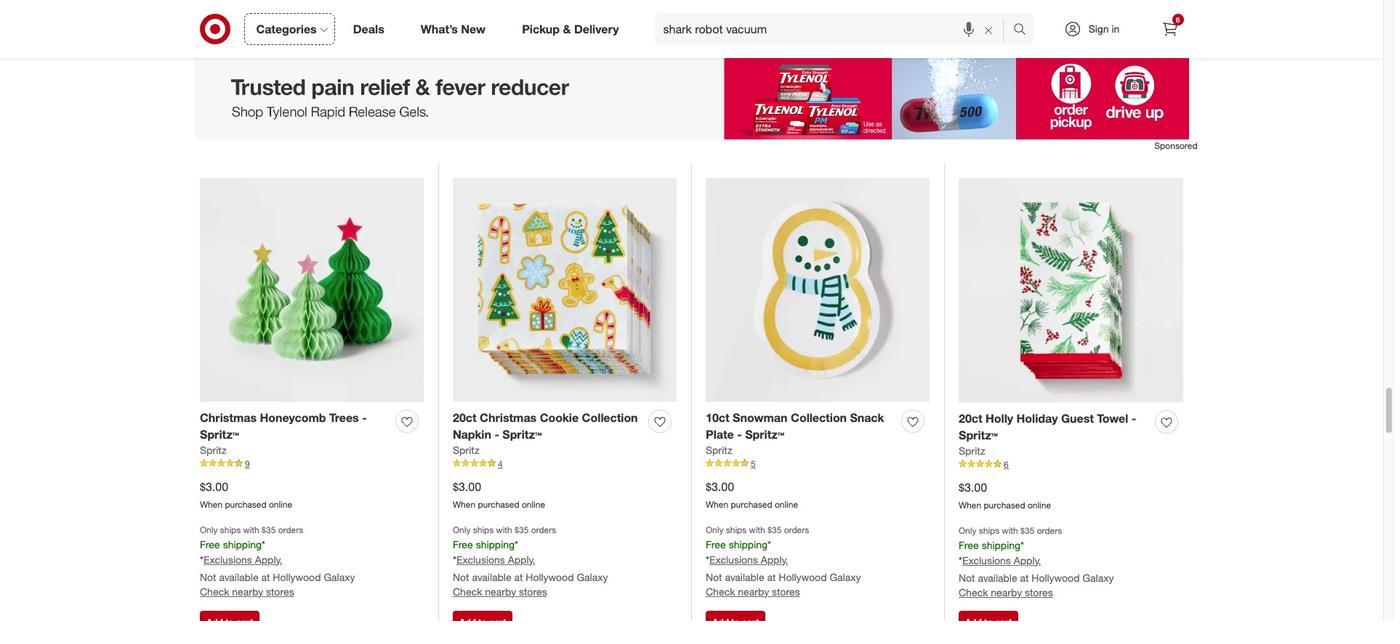 Task type: vqa. For each thing, say whether or not it's contained in the screenshot.
See this item in 3D dialog
no



Task type: describe. For each thing, give the bounding box(es) containing it.
nearby for christmas honeycomb trees - spritz™
[[232, 586, 263, 598]]

free for 20ct christmas cookie collection napkin - spritz™
[[453, 539, 473, 551]]

at for napkin
[[514, 571, 523, 583]]

to for 4th add to cart button from the right
[[225, 21, 234, 32]]

0 vertical spatial 6 link
[[1154, 13, 1186, 45]]

$3.00 for 20ct christmas cookie collection napkin - spritz™
[[453, 480, 481, 494]]

hollywood for towel
[[1032, 572, 1080, 584]]

spritz link for 20ct holly holiday guest towel - spritz™
[[959, 444, 986, 459]]

$35 for spritz™
[[262, 525, 276, 535]]

ships for christmas honeycomb trees - spritz™
[[220, 525, 241, 535]]

apply. for plate
[[761, 554, 788, 566]]

sign in link
[[1052, 13, 1142, 45]]

$3.00 when purchased online for 20ct christmas cookie collection napkin - spritz™
[[453, 480, 545, 510]]

add to cart for second add to cart button from the left
[[459, 21, 506, 32]]

only ships with $35 orders free shipping * * exclusions apply. not available at hollywood galaxy check nearby stores for towel
[[959, 525, 1114, 599]]

$35 for plate
[[768, 525, 782, 535]]

delivery
[[574, 22, 619, 36]]

exclusions for 20ct holly holiday guest towel - spritz™
[[963, 554, 1011, 567]]

check for christmas honeycomb trees - spritz™
[[200, 586, 229, 598]]

exclusions apply. button for christmas honeycomb trees - spritz™
[[204, 553, 282, 567]]

10ct snowman collection snack plate - spritz™ link
[[706, 410, 896, 443]]

when for 20ct holly holiday guest towel - spritz™
[[959, 500, 982, 511]]

&
[[563, 22, 571, 36]]

only ships with $35 orders free shipping * * exclusions apply. not available at hollywood galaxy check nearby stores for spritz™
[[200, 525, 355, 598]]

at for spritz™
[[261, 571, 270, 583]]

plate
[[706, 427, 734, 442]]

not for 10ct snowman collection snack plate - spritz™
[[706, 571, 722, 583]]

holiday
[[1017, 412, 1058, 426]]

snack
[[850, 411, 884, 425]]

check for 10ct snowman collection snack plate - spritz™
[[706, 586, 735, 598]]

christmas inside the christmas honeycomb trees - spritz™
[[200, 411, 257, 425]]

galaxy for 10ct snowman collection snack plate - spritz™
[[830, 571, 861, 583]]

christmas inside 20ct christmas cookie collection napkin - spritz™
[[480, 411, 537, 425]]

9
[[245, 459, 250, 469]]

20ct for 20ct holly holiday guest towel - spritz™
[[959, 412, 983, 426]]

apply. for towel
[[1014, 554, 1041, 567]]

cart for second add to cart button from the right
[[742, 21, 759, 32]]

nearby for 20ct christmas cookie collection napkin - spritz™
[[485, 586, 516, 598]]

categories
[[256, 22, 317, 36]]

20ct for 20ct christmas cookie collection napkin - spritz™
[[453, 411, 477, 425]]

0 vertical spatial 6
[[1176, 15, 1180, 24]]

ships for 10ct snowman collection snack plate - spritz™
[[726, 525, 747, 535]]

with for 20ct christmas cookie collection napkin - spritz™
[[496, 525, 512, 535]]

stores for towel
[[1025, 586, 1053, 599]]

apply. for napkin
[[508, 554, 535, 566]]

4
[[498, 459, 503, 469]]

add for 4th add to cart button from the right
[[206, 21, 223, 32]]

available for 20ct holly holiday guest towel - spritz™
[[978, 572, 1018, 584]]

sign
[[1089, 23, 1109, 35]]

free for 10ct snowman collection snack plate - spritz™
[[706, 539, 726, 551]]

with for 10ct snowman collection snack plate - spritz™
[[749, 525, 765, 535]]

5 link
[[706, 458, 930, 471]]

- for 20ct holly holiday guest towel - spritz™
[[1132, 412, 1136, 426]]

$3.00 when purchased online for 10ct snowman collection snack plate - spritz™
[[706, 480, 798, 510]]

- for 20ct christmas cookie collection napkin - spritz™
[[495, 427, 499, 442]]

spritz™ for 10ct snowman collection snack plate - spritz™
[[745, 427, 785, 442]]

nearby for 10ct snowman collection snack plate - spritz™
[[738, 586, 769, 598]]

available for 20ct christmas cookie collection napkin - spritz™
[[472, 571, 512, 583]]

when for christmas honeycomb trees - spritz™
[[200, 499, 223, 510]]

What can we help you find? suggestions appear below search field
[[655, 13, 1017, 45]]

check nearby stores button for christmas honeycomb trees - spritz™
[[200, 585, 294, 599]]

20ct christmas cookie collection napkin - spritz™ link
[[453, 410, 643, 443]]

online for snowman
[[775, 499, 798, 510]]

free for 20ct holly holiday guest towel - spritz™
[[959, 539, 979, 552]]

pickup & delivery
[[522, 22, 619, 36]]

online for honeycomb
[[269, 499, 292, 510]]

ships for 20ct christmas cookie collection napkin - spritz™
[[473, 525, 494, 535]]

available for 10ct snowman collection snack plate - spritz™
[[725, 571, 765, 583]]

spritz™ inside the christmas honeycomb trees - spritz™
[[200, 427, 239, 442]]

search button
[[1007, 13, 1041, 48]]

collection inside 10ct snowman collection snack plate - spritz™
[[791, 411, 847, 425]]

pickup
[[522, 22, 560, 36]]

spritz link for christmas honeycomb trees - spritz™
[[200, 443, 227, 458]]

9 link
[[200, 458, 424, 471]]

shipping for christmas honeycomb trees - spritz™
[[223, 539, 262, 551]]

orders for trees
[[278, 525, 303, 535]]

1 vertical spatial 6
[[1004, 459, 1009, 470]]

spritz for 20ct holly holiday guest towel - spritz™
[[959, 445, 986, 457]]

guest
[[1061, 412, 1094, 426]]

shipping for 10ct snowman collection snack plate - spritz™
[[729, 539, 768, 551]]

spritz for 20ct christmas cookie collection napkin - spritz™
[[453, 444, 480, 456]]

add for first add to cart button from right
[[965, 21, 982, 32]]

spritz™ for 20ct holly holiday guest towel - spritz™
[[959, 428, 998, 443]]

$35 for napkin
[[515, 525, 529, 535]]

new
[[461, 22, 486, 36]]

only for christmas honeycomb trees - spritz™
[[200, 525, 218, 535]]

shipping for 20ct christmas cookie collection napkin - spritz™
[[476, 539, 515, 551]]

honeycomb
[[260, 411, 326, 425]]

exclusions apply. button for 20ct christmas cookie collection napkin - spritz™
[[457, 553, 535, 567]]

collection inside 20ct christmas cookie collection napkin - spritz™
[[582, 411, 638, 425]]

20ct holly holiday guest towel - spritz™
[[959, 412, 1136, 443]]



Task type: locate. For each thing, give the bounding box(es) containing it.
spritz for 10ct snowman collection snack plate - spritz™
[[706, 444, 733, 456]]

add to cart for 4th add to cart button from the right
[[206, 21, 253, 32]]

stores for plate
[[772, 586, 800, 598]]

6 right in on the right of page
[[1176, 15, 1180, 24]]

spritz link for 20ct christmas cookie collection napkin - spritz™
[[453, 443, 480, 458]]

christmas
[[200, 411, 257, 425], [480, 411, 537, 425]]

20ct inside 20ct christmas cookie collection napkin - spritz™
[[453, 411, 477, 425]]

at for towel
[[1020, 572, 1029, 584]]

cart for first add to cart button from right
[[995, 21, 1012, 32]]

galaxy for 20ct holly holiday guest towel - spritz™
[[1083, 572, 1114, 584]]

5
[[751, 459, 756, 469]]

1 add to cart button from the left
[[200, 15, 260, 38]]

with for christmas honeycomb trees - spritz™
[[243, 525, 259, 535]]

check
[[200, 586, 229, 598], [453, 586, 482, 598], [706, 586, 735, 598], [959, 586, 988, 599]]

christmas up the napkin
[[480, 411, 537, 425]]

6 link
[[1154, 13, 1186, 45], [959, 459, 1184, 471]]

check for 20ct holly holiday guest towel - spritz™
[[959, 586, 988, 599]]

0 horizontal spatial collection
[[582, 411, 638, 425]]

$3.00 when purchased online for 20ct holly holiday guest towel - spritz™
[[959, 480, 1051, 511]]

$3.00 for christmas honeycomb trees - spritz™
[[200, 480, 228, 494]]

cart
[[236, 21, 253, 32], [489, 21, 506, 32], [742, 21, 759, 32], [995, 21, 1012, 32]]

1 to from the left
[[225, 21, 234, 32]]

orders for holiday
[[1037, 525, 1062, 536]]

20ct christmas cookie collection napkin - spritz™
[[453, 411, 638, 442]]

- right the napkin
[[495, 427, 499, 442]]

- inside 10ct snowman collection snack plate - spritz™
[[737, 427, 742, 442]]

deals link
[[341, 13, 403, 45]]

to
[[225, 21, 234, 32], [478, 21, 487, 32], [731, 21, 740, 32], [984, 21, 993, 32]]

nearby for 20ct holly holiday guest towel - spritz™
[[991, 586, 1022, 599]]

check for 20ct christmas cookie collection napkin - spritz™
[[453, 586, 482, 598]]

hollywood for plate
[[779, 571, 827, 583]]

towel
[[1097, 412, 1129, 426]]

not for 20ct holly holiday guest towel - spritz™
[[959, 572, 975, 584]]

20ct left holly
[[959, 412, 983, 426]]

purchased for 20ct christmas cookie collection napkin - spritz™
[[478, 499, 519, 510]]

1 horizontal spatial 20ct
[[959, 412, 983, 426]]

check nearby stores button for 20ct holly holiday guest towel - spritz™
[[959, 586, 1053, 600]]

sponsored
[[1155, 140, 1198, 151]]

christmas honeycomb trees - spritz™
[[200, 411, 367, 442]]

20ct up the napkin
[[453, 411, 477, 425]]

- for 10ct snowman collection snack plate - spritz™
[[737, 427, 742, 442]]

4 add to cart from the left
[[965, 21, 1012, 32]]

holly
[[986, 412, 1014, 426]]

6 link right in on the right of page
[[1154, 13, 1186, 45]]

$35
[[262, 525, 276, 535], [515, 525, 529, 535], [768, 525, 782, 535], [1021, 525, 1035, 536]]

spritz link
[[200, 443, 227, 458], [453, 443, 480, 458], [706, 443, 733, 458], [959, 444, 986, 459]]

exclusions apply. button for 20ct holly holiday guest towel - spritz™
[[963, 554, 1041, 568]]

only for 20ct holly holiday guest towel - spritz™
[[959, 525, 977, 536]]

- inside the christmas honeycomb trees - spritz™
[[362, 411, 367, 425]]

3 add from the left
[[712, 21, 729, 32]]

orders for collection
[[784, 525, 809, 535]]

in
[[1112, 23, 1120, 35]]

20ct holly holiday guest towel - spritz™ link
[[959, 411, 1149, 444]]

purchased for christmas honeycomb trees - spritz™
[[225, 499, 267, 510]]

only ships with $35 orders free shipping * * exclusions apply. not available at hollywood galaxy check nearby stores
[[200, 525, 355, 598], [453, 525, 608, 598], [706, 525, 861, 598], [959, 525, 1114, 599]]

6 link down 20ct holly holiday guest towel - spritz™ link on the right
[[959, 459, 1184, 471]]

spritz™ inside 20ct holly holiday guest towel - spritz™
[[959, 428, 998, 443]]

4 add to cart button from the left
[[959, 15, 1019, 38]]

add to cart
[[206, 21, 253, 32], [459, 21, 506, 32], [712, 21, 759, 32], [965, 21, 1012, 32]]

1 add to cart from the left
[[206, 21, 253, 32]]

orders
[[278, 525, 303, 535], [531, 525, 556, 535], [784, 525, 809, 535], [1037, 525, 1062, 536]]

2 add from the left
[[459, 21, 476, 32]]

add for second add to cart button from the left
[[459, 21, 476, 32]]

$3.00
[[200, 480, 228, 494], [453, 480, 481, 494], [706, 480, 734, 494], [959, 480, 987, 495]]

not for 20ct christmas cookie collection napkin - spritz™
[[453, 571, 469, 583]]

exclusions for 10ct snowman collection snack plate - spritz™
[[710, 554, 758, 566]]

napkin
[[453, 427, 491, 442]]

snowman
[[733, 411, 788, 425]]

not
[[200, 571, 216, 583], [453, 571, 469, 583], [706, 571, 722, 583], [959, 572, 975, 584]]

free for christmas honeycomb trees - spritz™
[[200, 539, 220, 551]]

1 collection from the left
[[582, 411, 638, 425]]

1 horizontal spatial collection
[[791, 411, 847, 425]]

available
[[219, 571, 259, 583], [472, 571, 512, 583], [725, 571, 765, 583], [978, 572, 1018, 584]]

when for 20ct christmas cookie collection napkin - spritz™
[[453, 499, 476, 510]]

cart for second add to cart button from the left
[[489, 21, 506, 32]]

deals
[[353, 22, 384, 36]]

1 add from the left
[[206, 21, 223, 32]]

shipping for 20ct holly holiday guest towel - spritz™
[[982, 539, 1021, 552]]

- right towel
[[1132, 412, 1136, 426]]

purchased for 20ct holly holiday guest towel - spritz™
[[984, 500, 1025, 511]]

collection
[[582, 411, 638, 425], [791, 411, 847, 425]]

spritz™ inside 10ct snowman collection snack plate - spritz™
[[745, 427, 785, 442]]

$3.00 when purchased online for christmas honeycomb trees - spritz™
[[200, 480, 292, 510]]

3 cart from the left
[[742, 21, 759, 32]]

3 add to cart from the left
[[712, 21, 759, 32]]

what's new
[[421, 22, 486, 36]]

exclusions for 20ct christmas cookie collection napkin - spritz™
[[457, 554, 505, 566]]

pickup & delivery link
[[510, 13, 637, 45]]

4 to from the left
[[984, 21, 993, 32]]

4 link
[[453, 458, 677, 471]]

6
[[1176, 15, 1180, 24], [1004, 459, 1009, 470]]

online for christmas
[[522, 499, 545, 510]]

0 horizontal spatial christmas
[[200, 411, 257, 425]]

add to cart button
[[200, 15, 260, 38], [453, 15, 513, 38], [706, 15, 766, 38], [959, 15, 1019, 38]]

galaxy
[[324, 571, 355, 583], [577, 571, 608, 583], [830, 571, 861, 583], [1083, 572, 1114, 584]]

1 horizontal spatial christmas
[[480, 411, 537, 425]]

apply. for spritz™
[[255, 554, 282, 566]]

add to cart for first add to cart button from right
[[965, 21, 1012, 32]]

spritz link for 10ct snowman collection snack plate - spritz™
[[706, 443, 733, 458]]

only ships with $35 orders free shipping * * exclusions apply. not available at hollywood galaxy check nearby stores for plate
[[706, 525, 861, 598]]

christmas honeycomb trees - spritz™ link
[[200, 410, 390, 443]]

free
[[200, 539, 220, 551], [453, 539, 473, 551], [706, 539, 726, 551], [959, 539, 979, 552]]

check nearby stores button for 20ct christmas cookie collection napkin - spritz™
[[453, 585, 547, 599]]

purchased
[[225, 499, 267, 510], [478, 499, 519, 510], [731, 499, 772, 510], [984, 500, 1025, 511]]

to for second add to cart button from the left
[[478, 21, 487, 32]]

- inside 20ct holly holiday guest towel - spritz™
[[1132, 412, 1136, 426]]

trees
[[329, 411, 359, 425]]

0 horizontal spatial 20ct
[[453, 411, 477, 425]]

with for 20ct holly holiday guest towel - spritz™
[[1002, 525, 1018, 536]]

available for christmas honeycomb trees - spritz™
[[219, 571, 259, 583]]

0 horizontal spatial 6
[[1004, 459, 1009, 470]]

shipping
[[223, 539, 262, 551], [476, 539, 515, 551], [729, 539, 768, 551], [982, 539, 1021, 552]]

- inside 20ct christmas cookie collection napkin - spritz™
[[495, 427, 499, 442]]

add
[[206, 21, 223, 32], [459, 21, 476, 32], [712, 21, 729, 32], [965, 21, 982, 32]]

when
[[200, 499, 223, 510], [453, 499, 476, 510], [706, 499, 729, 510], [959, 500, 982, 511]]

exclusions for christmas honeycomb trees - spritz™
[[204, 554, 252, 566]]

-
[[362, 411, 367, 425], [1132, 412, 1136, 426], [495, 427, 499, 442], [737, 427, 742, 442]]

exclusions
[[204, 554, 252, 566], [457, 554, 505, 566], [710, 554, 758, 566], [963, 554, 1011, 567]]

$35 for towel
[[1021, 525, 1035, 536]]

2 to from the left
[[478, 21, 487, 32]]

stores for napkin
[[519, 586, 547, 598]]

2 add to cart from the left
[[459, 21, 506, 32]]

- right plate
[[737, 427, 742, 442]]

purchased for 10ct snowman collection snack plate - spritz™
[[731, 499, 772, 510]]

stores for spritz™
[[266, 586, 294, 598]]

galaxy for christmas honeycomb trees - spritz™
[[324, 571, 355, 583]]

10ct snowman collection snack plate - spritz™
[[706, 411, 884, 442]]

at for plate
[[767, 571, 776, 583]]

not for christmas honeycomb trees - spritz™
[[200, 571, 216, 583]]

$3.00 when purchased online
[[200, 480, 292, 510], [453, 480, 545, 510], [706, 480, 798, 510], [959, 480, 1051, 511]]

- right 'trees'
[[362, 411, 367, 425]]

to for second add to cart button from the right
[[731, 21, 740, 32]]

20ct inside 20ct holly holiday guest towel - spritz™
[[959, 412, 983, 426]]

online for holly
[[1028, 500, 1051, 511]]

3 to from the left
[[731, 21, 740, 32]]

cart for 4th add to cart button from the right
[[236, 21, 253, 32]]

10ct
[[706, 411, 730, 425]]

1 cart from the left
[[236, 21, 253, 32]]

advertisement region
[[186, 57, 1198, 140]]

3 add to cart button from the left
[[706, 15, 766, 38]]

online
[[269, 499, 292, 510], [522, 499, 545, 510], [775, 499, 798, 510], [1028, 500, 1051, 511]]

at
[[261, 571, 270, 583], [514, 571, 523, 583], [767, 571, 776, 583], [1020, 572, 1029, 584]]

add to cart for second add to cart button from the right
[[712, 21, 759, 32]]

*
[[262, 539, 265, 551], [515, 539, 518, 551], [768, 539, 771, 551], [1021, 539, 1024, 552], [200, 554, 204, 566], [453, 554, 457, 566], [706, 554, 710, 566], [959, 554, 963, 567]]

what's
[[421, 22, 458, 36]]

1 vertical spatial 6 link
[[959, 459, 1184, 471]]

2 cart from the left
[[489, 21, 506, 32]]

what's new link
[[408, 13, 504, 45]]

orders for cookie
[[531, 525, 556, 535]]

1 christmas from the left
[[200, 411, 257, 425]]

spritz
[[200, 444, 227, 456], [453, 444, 480, 456], [706, 444, 733, 456], [959, 445, 986, 457]]

spritz™ inside 20ct christmas cookie collection napkin - spritz™
[[503, 427, 542, 442]]

when for 10ct snowman collection snack plate - spritz™
[[706, 499, 729, 510]]

4 add from the left
[[965, 21, 982, 32]]

add for second add to cart button from the right
[[712, 21, 729, 32]]

exclusions apply. button
[[204, 553, 282, 567], [457, 553, 535, 567], [710, 553, 788, 567], [963, 554, 1041, 568]]

20ct christmas cookie collection napkin - spritz™ image
[[453, 178, 677, 402], [453, 178, 677, 402]]

christmas up the 9 in the left bottom of the page
[[200, 411, 257, 425]]

categories link
[[244, 13, 335, 45]]

search
[[1007, 23, 1041, 37]]

spritz™
[[200, 427, 239, 442], [503, 427, 542, 442], [745, 427, 785, 442], [959, 428, 998, 443]]

6 down holly
[[1004, 459, 1009, 470]]

only ships with $35 orders free shipping * * exclusions apply. not available at hollywood galaxy check nearby stores for napkin
[[453, 525, 608, 598]]

$3.00 for 10ct snowman collection snack plate - spritz™
[[706, 480, 734, 494]]

stores
[[266, 586, 294, 598], [519, 586, 547, 598], [772, 586, 800, 598], [1025, 586, 1053, 599]]

with
[[243, 525, 259, 535], [496, 525, 512, 535], [749, 525, 765, 535], [1002, 525, 1018, 536]]

2 collection from the left
[[791, 411, 847, 425]]

only for 20ct christmas cookie collection napkin - spritz™
[[453, 525, 471, 535]]

collection right cookie
[[582, 411, 638, 425]]

10ct snowman collection snack plate - spritz™ image
[[706, 178, 930, 402], [706, 178, 930, 402]]

christmas honeycomb trees - spritz™ image
[[200, 178, 424, 402], [200, 178, 424, 402]]

1 horizontal spatial 6
[[1176, 15, 1180, 24]]

nearby
[[232, 586, 263, 598], [485, 586, 516, 598], [738, 586, 769, 598], [991, 586, 1022, 599]]

20ct holly holiday guest towel - spritz™ image
[[959, 178, 1184, 402], [959, 178, 1184, 402]]

spritz for christmas honeycomb trees - spritz™
[[200, 444, 227, 456]]

2 christmas from the left
[[480, 411, 537, 425]]

cookie
[[540, 411, 579, 425]]

collection up 5 'link'
[[791, 411, 847, 425]]

apply.
[[255, 554, 282, 566], [508, 554, 535, 566], [761, 554, 788, 566], [1014, 554, 1041, 567]]

to for first add to cart button from right
[[984, 21, 993, 32]]

4 cart from the left
[[995, 21, 1012, 32]]

20ct
[[453, 411, 477, 425], [959, 412, 983, 426]]

hollywood
[[273, 571, 321, 583], [526, 571, 574, 583], [779, 571, 827, 583], [1032, 572, 1080, 584]]

$3.00 for 20ct holly holiday guest towel - spritz™
[[959, 480, 987, 495]]

2 add to cart button from the left
[[453, 15, 513, 38]]

only
[[200, 525, 218, 535], [453, 525, 471, 535], [706, 525, 724, 535], [959, 525, 977, 536]]

hollywood for napkin
[[526, 571, 574, 583]]

sign in
[[1089, 23, 1120, 35]]

galaxy for 20ct christmas cookie collection napkin - spritz™
[[577, 571, 608, 583]]

ships
[[220, 525, 241, 535], [473, 525, 494, 535], [726, 525, 747, 535], [979, 525, 1000, 536]]

check nearby stores button
[[200, 585, 294, 599], [453, 585, 547, 599], [706, 585, 800, 599], [959, 586, 1053, 600]]

check nearby stores button for 10ct snowman collection snack plate - spritz™
[[706, 585, 800, 599]]



